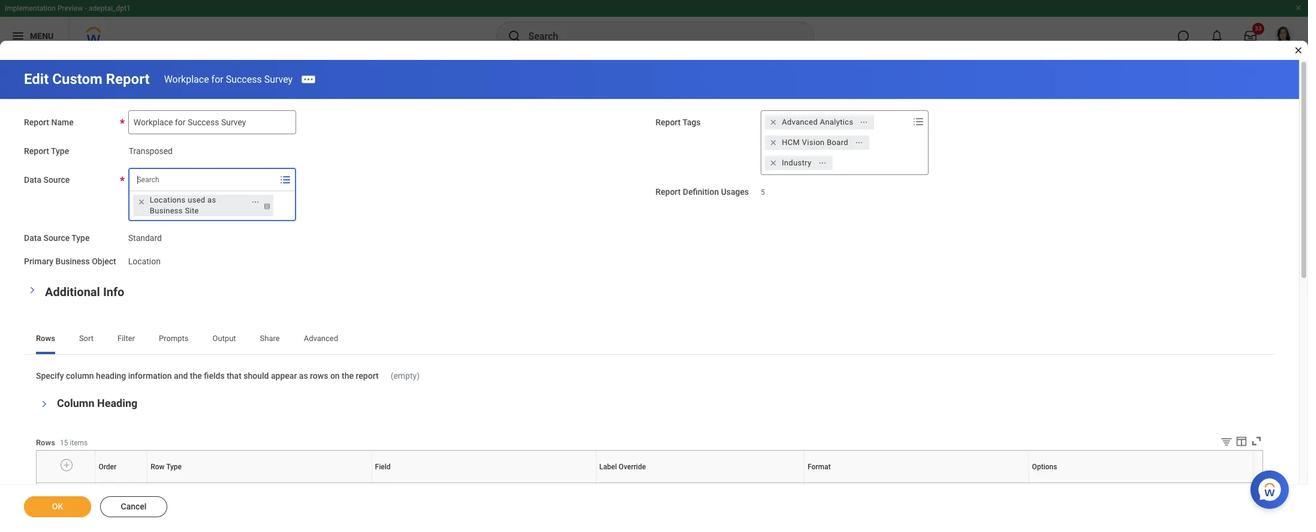 Task type: vqa. For each thing, say whether or not it's contained in the screenshot.
first menu group image from the top
no



Task type: locate. For each thing, give the bounding box(es) containing it.
label override button
[[698, 483, 702, 483]]

data source type element
[[128, 226, 162, 244]]

chevron down image
[[28, 283, 37, 297], [40, 397, 49, 411]]

report right the custom
[[106, 71, 150, 88]]

close edit custom report image
[[1294, 46, 1303, 55]]

related actions image inside "hcm vision board, press delete to clear value." option
[[855, 138, 863, 147]]

1 vertical spatial label
[[698, 483, 699, 483]]

as right used
[[207, 195, 216, 204]]

report up data source
[[24, 146, 49, 156]]

0 vertical spatial x small image
[[767, 116, 779, 128]]

business
[[150, 206, 183, 215], [55, 256, 90, 266]]

chevron down image down 'specify' at the bottom left
[[40, 397, 49, 411]]

as inside locations used as business site
[[207, 195, 216, 204]]

0 horizontal spatial field
[[375, 463, 391, 471]]

should
[[244, 371, 269, 380]]

prompts
[[159, 334, 189, 343]]

data down report type
[[24, 175, 41, 185]]

x small image for advanced
[[767, 116, 779, 128]]

0 horizontal spatial business
[[55, 256, 90, 266]]

related actions image inside industry, press delete to clear value. option
[[818, 159, 826, 167]]

0 vertical spatial order
[[99, 463, 116, 471]]

x small image left advanced analytics element
[[767, 116, 779, 128]]

location element
[[128, 254, 161, 266]]

x small image left "locations"
[[135, 196, 147, 208]]

0 vertical spatial x small image
[[767, 137, 779, 149]]

1 vertical spatial order
[[121, 483, 122, 483]]

1 vertical spatial row element
[[37, 484, 1253, 518]]

1 vertical spatial row
[[258, 483, 259, 483]]

business inside locations used as business site
[[150, 206, 183, 215]]

1 horizontal spatial order
[[121, 483, 122, 483]]

1 horizontal spatial options
[[1140, 483, 1142, 483]]

order up cancel
[[121, 483, 122, 483]]

1 vertical spatial x small image
[[135, 196, 147, 208]]

5
[[761, 188, 765, 197]]

report left definition
[[656, 187, 681, 197]]

related actions image down data source field at left top
[[251, 198, 259, 206]]

specify column heading information and the fields that should appear as rows on the report
[[36, 371, 379, 380]]

report
[[106, 71, 150, 88], [24, 117, 49, 127], [656, 117, 681, 127], [24, 146, 49, 156], [656, 187, 681, 197]]

tab list containing rows
[[24, 325, 1275, 354]]

0 vertical spatial as
[[207, 195, 216, 204]]

advanced
[[782, 117, 818, 126], [304, 334, 338, 343]]

0 vertical spatial row element
[[37, 451, 1256, 483]]

toolbar inside edit custom report main content
[[1211, 435, 1263, 450]]

row type
[[151, 463, 182, 471]]

survey
[[264, 73, 293, 85]]

1 vertical spatial advanced
[[304, 334, 338, 343]]

report definition usages
[[656, 187, 749, 197]]

implementation preview -   adeptai_dpt1
[[5, 4, 131, 13]]

0 horizontal spatial override
[[619, 463, 646, 471]]

data source type
[[24, 233, 90, 243]]

column
[[66, 371, 94, 380]]

format
[[808, 463, 831, 471], [915, 483, 917, 483]]

tab list inside edit custom report main content
[[24, 325, 1275, 354]]

x small image inside industry, press delete to clear value. option
[[767, 157, 779, 169]]

sort
[[79, 334, 94, 343]]

vision
[[802, 138, 825, 147]]

1 horizontal spatial prompts image
[[911, 115, 926, 129]]

info
[[103, 284, 124, 299]]

2 source from the top
[[43, 233, 70, 243]]

1 vertical spatial prompts image
[[278, 173, 292, 187]]

1 horizontal spatial label
[[698, 483, 699, 483]]

hcm vision board element
[[782, 137, 848, 148]]

report left tags
[[656, 117, 681, 127]]

related actions image for industry
[[818, 159, 826, 167]]

2 rows from the top
[[36, 438, 55, 447]]

data up primary
[[24, 233, 41, 243]]

0 horizontal spatial row
[[151, 463, 165, 471]]

order for order row type field label override format options
[[121, 483, 122, 483]]

1 vertical spatial override
[[700, 483, 702, 483]]

row
[[151, 463, 165, 471], [258, 483, 259, 483]]

format button
[[915, 483, 918, 483]]

0 vertical spatial source
[[43, 175, 70, 185]]

2 x small image from the top
[[767, 157, 779, 169]]

order for order
[[99, 463, 116, 471]]

1 horizontal spatial business
[[150, 206, 183, 215]]

0 vertical spatial rows
[[36, 334, 55, 343]]

business down "locations"
[[150, 206, 183, 215]]

x small image for locations
[[135, 196, 147, 208]]

the
[[190, 371, 202, 380], [342, 371, 354, 380]]

x small image left the hcm
[[767, 137, 779, 149]]

x small image inside locations used as business site, press delete to clear value. option
[[135, 196, 147, 208]]

1 horizontal spatial x small image
[[767, 116, 779, 128]]

0 vertical spatial chevron down image
[[28, 283, 37, 297]]

2 vertical spatial related actions image
[[251, 198, 259, 206]]

related actions image down "hcm vision board, press delete to clear value." option
[[818, 159, 826, 167]]

report name
[[24, 117, 74, 127]]

items selected list box
[[761, 113, 910, 173]]

1 vertical spatial format
[[915, 483, 917, 483]]

1 vertical spatial field
[[483, 483, 484, 483]]

0 horizontal spatial label
[[599, 463, 617, 471]]

advanced inside tab list
[[304, 334, 338, 343]]

x small image
[[767, 137, 779, 149], [767, 157, 779, 169]]

name
[[51, 117, 74, 127]]

advanced analytics, press delete to clear value. option
[[765, 115, 874, 129]]

1 horizontal spatial override
[[700, 483, 702, 483]]

tab list
[[24, 325, 1275, 354]]

fullscreen image
[[1250, 435, 1263, 448]]

0 horizontal spatial the
[[190, 371, 202, 380]]

label
[[599, 463, 617, 471], [698, 483, 699, 483]]

data for data source type
[[24, 233, 41, 243]]

1 horizontal spatial row
[[258, 483, 259, 483]]

x small image
[[767, 116, 779, 128], [135, 196, 147, 208]]

x small image left industry element
[[767, 157, 779, 169]]

edit custom report main content
[[0, 60, 1308, 528]]

source down report type
[[43, 175, 70, 185]]

column heading
[[57, 397, 137, 410]]

advanced up rows
[[304, 334, 338, 343]]

Data Source field
[[129, 169, 295, 191]]

1 vertical spatial source
[[43, 233, 70, 243]]

that
[[227, 371, 241, 380]]

row element
[[37, 451, 1256, 483], [37, 484, 1253, 518]]

options
[[1032, 463, 1057, 471], [1140, 483, 1142, 483]]

report tags
[[656, 117, 701, 127]]

order up 'order' "column header"
[[99, 463, 116, 471]]

toolbar
[[1211, 435, 1263, 450]]

0 vertical spatial business
[[150, 206, 183, 215]]

options button
[[1140, 483, 1142, 483]]

rows up 'specify' at the bottom left
[[36, 334, 55, 343]]

0 vertical spatial label
[[599, 463, 617, 471]]

column
[[57, 397, 94, 410]]

1 horizontal spatial as
[[299, 371, 308, 380]]

1 source from the top
[[43, 175, 70, 185]]

the right on
[[342, 371, 354, 380]]

order column header
[[95, 483, 147, 484]]

0 horizontal spatial order
[[99, 463, 116, 471]]

field
[[375, 463, 391, 471], [483, 483, 484, 483]]

1 rows from the top
[[36, 334, 55, 343]]

0 vertical spatial override
[[619, 463, 646, 471]]

1 the from the left
[[190, 371, 202, 380]]

additional info
[[45, 284, 124, 299]]

1 horizontal spatial chevron down image
[[40, 397, 49, 411]]

definition
[[683, 187, 719, 197]]

0 horizontal spatial as
[[207, 195, 216, 204]]

0 horizontal spatial related actions image
[[251, 198, 259, 206]]

and
[[174, 371, 188, 380]]

2 data from the top
[[24, 233, 41, 243]]

rows left "15"
[[36, 438, 55, 447]]

-
[[85, 4, 87, 13]]

prompts image
[[911, 115, 926, 129], [278, 173, 292, 187]]

1 row element from the top
[[37, 451, 1256, 483]]

data source
[[24, 175, 70, 185]]

1 horizontal spatial the
[[342, 371, 354, 380]]

additional info button
[[45, 284, 124, 299]]

field button
[[483, 483, 485, 483]]

related actions image down related actions icon
[[855, 138, 863, 147]]

advanced up the hcm
[[782, 117, 818, 126]]

appear
[[271, 371, 297, 380]]

report for report type
[[24, 146, 49, 156]]

related actions image
[[855, 138, 863, 147], [818, 159, 826, 167], [251, 198, 259, 206]]

x small image inside "hcm vision board, press delete to clear value." option
[[767, 137, 779, 149]]

1 vertical spatial related actions image
[[818, 159, 826, 167]]

1 horizontal spatial field
[[483, 483, 484, 483]]

override
[[619, 463, 646, 471], [700, 483, 702, 483]]

x small image inside advanced analytics, press delete to clear value. option
[[767, 116, 779, 128]]

1 vertical spatial x small image
[[767, 157, 779, 169]]

1 vertical spatial data
[[24, 233, 41, 243]]

as left rows
[[299, 371, 308, 380]]

tags
[[683, 117, 701, 127]]

hcm vision board
[[782, 138, 848, 147]]

0 vertical spatial related actions image
[[855, 138, 863, 147]]

locations used as business site element
[[150, 195, 244, 216]]

0 horizontal spatial x small image
[[135, 196, 147, 208]]

1 data from the top
[[24, 175, 41, 185]]

implementation preview -   adeptai_dpt1 banner
[[0, 0, 1308, 55]]

advanced for advanced analytics
[[782, 117, 818, 126]]

order
[[99, 463, 116, 471], [121, 483, 122, 483]]

rows
[[36, 334, 55, 343], [36, 438, 55, 447]]

related actions image for hcm vision board
[[855, 138, 863, 147]]

0 vertical spatial format
[[808, 463, 831, 471]]

the right and
[[190, 371, 202, 380]]

1 horizontal spatial advanced
[[782, 117, 818, 126]]

data for data source
[[24, 175, 41, 185]]

source up primary business object
[[43, 233, 70, 243]]

advanced inside option
[[782, 117, 818, 126]]

hcm vision board, press delete to clear value. option
[[765, 135, 869, 150]]

column heading button
[[57, 397, 137, 410]]

0 horizontal spatial format
[[808, 463, 831, 471]]

0 horizontal spatial advanced
[[304, 334, 338, 343]]

report left name
[[24, 117, 49, 127]]

standard
[[128, 233, 162, 243]]

0 vertical spatial row
[[151, 463, 165, 471]]

hcm
[[782, 138, 800, 147]]

as
[[207, 195, 216, 204], [299, 371, 308, 380]]

1 vertical spatial chevron down image
[[40, 397, 49, 411]]

1 vertical spatial as
[[299, 371, 308, 380]]

workplace
[[164, 73, 209, 85]]

business down data source type
[[55, 256, 90, 266]]

rows
[[310, 371, 328, 380]]

chevron down image for additional info
[[28, 283, 37, 297]]

type
[[51, 146, 69, 156], [72, 233, 90, 243], [166, 463, 182, 471], [259, 483, 261, 483]]

chevron down image for column heading
[[40, 397, 49, 411]]

success
[[226, 73, 262, 85]]

15
[[60, 439, 68, 447]]

1 vertical spatial rows
[[36, 438, 55, 447]]

1 horizontal spatial related actions image
[[818, 159, 826, 167]]

data
[[24, 175, 41, 185], [24, 233, 41, 243]]

2 horizontal spatial related actions image
[[855, 138, 863, 147]]

0 horizontal spatial chevron down image
[[28, 283, 37, 297]]

0 vertical spatial options
[[1032, 463, 1057, 471]]

0 vertical spatial data
[[24, 175, 41, 185]]

chevron down image down primary
[[28, 283, 37, 297]]

locations used as business site, press delete to clear value. option
[[133, 195, 273, 216]]

related actions image for locations used as business site
[[251, 198, 259, 206]]

source
[[43, 175, 70, 185], [43, 233, 70, 243]]

5 button
[[761, 188, 767, 197]]

share
[[260, 334, 280, 343]]

0 vertical spatial advanced
[[782, 117, 818, 126]]

adeptai_dpt1
[[89, 4, 131, 13]]

1 x small image from the top
[[767, 137, 779, 149]]



Task type: describe. For each thing, give the bounding box(es) containing it.
cancel button
[[100, 496, 167, 517]]

advanced analytics element
[[782, 117, 853, 128]]

implementation
[[5, 4, 56, 13]]

board
[[827, 138, 848, 147]]

report for report tags
[[656, 117, 681, 127]]

edit custom report dialog
[[0, 0, 1308, 528]]

workplace for success survey element
[[164, 73, 293, 85]]

edit custom report
[[24, 71, 150, 88]]

object
[[92, 256, 116, 266]]

0 horizontal spatial prompts image
[[278, 173, 292, 187]]

related actions image
[[860, 118, 868, 126]]

ok button
[[24, 496, 91, 517]]

report type
[[24, 146, 69, 156]]

rows for rows
[[36, 334, 55, 343]]

ok
[[52, 502, 63, 511]]

profile logan mcneil element
[[1267, 23, 1301, 49]]

order row type field label override format options
[[121, 483, 1142, 483]]

source for data source type
[[43, 233, 70, 243]]

site
[[185, 206, 199, 215]]

on
[[330, 371, 340, 380]]

rows 15 items
[[36, 438, 88, 447]]

0 vertical spatial field
[[375, 463, 391, 471]]

1 vertical spatial business
[[55, 256, 90, 266]]

report for report definition usages
[[656, 187, 681, 197]]

primary
[[24, 256, 53, 266]]

items
[[70, 439, 88, 447]]

source for data source
[[43, 175, 70, 185]]

industry
[[782, 158, 811, 167]]

2 row element from the top
[[37, 484, 1253, 518]]

label override
[[599, 463, 646, 471]]

filter
[[117, 334, 135, 343]]

custom
[[52, 71, 102, 88]]

inbox large image
[[1245, 30, 1257, 42]]

0 vertical spatial prompts image
[[911, 115, 926, 129]]

locations used as business site
[[150, 195, 216, 215]]

for
[[211, 73, 223, 85]]

search image
[[507, 29, 521, 43]]

heading
[[96, 371, 126, 380]]

information
[[128, 371, 172, 380]]

row type button
[[258, 483, 261, 483]]

0 horizontal spatial options
[[1032, 463, 1057, 471]]

usages
[[721, 187, 749, 197]]

x small image for industry
[[767, 157, 779, 169]]

1 vertical spatial options
[[1140, 483, 1142, 483]]

rows for rows 15 items
[[36, 438, 55, 447]]

location
[[128, 256, 161, 266]]

workday assistant region
[[1251, 466, 1294, 509]]

advanced analytics
[[782, 117, 853, 126]]

x small image for hcm vision board
[[767, 137, 779, 149]]

used
[[188, 195, 205, 204]]

select to filter grid data image
[[1220, 435, 1233, 448]]

2 the from the left
[[342, 371, 354, 380]]

row element containing order
[[37, 451, 1256, 483]]

locations
[[150, 195, 186, 204]]

notifications large image
[[1211, 30, 1223, 42]]

advanced for advanced
[[304, 334, 338, 343]]

heading
[[97, 397, 137, 410]]

report for report name
[[24, 117, 49, 127]]

Report Name text field
[[128, 110, 296, 134]]

click to view/edit grid preferences image
[[1235, 435, 1248, 448]]

1 horizontal spatial format
[[915, 483, 917, 483]]

workplace for success survey
[[164, 73, 293, 85]]

report
[[356, 371, 379, 380]]

preview
[[57, 4, 83, 13]]

primary business object
[[24, 256, 116, 266]]

output
[[213, 334, 236, 343]]

(empty)
[[391, 371, 420, 380]]

additional
[[45, 284, 100, 299]]

analytics
[[820, 117, 853, 126]]

industry element
[[782, 158, 811, 168]]

cancel
[[121, 502, 147, 511]]

plus image
[[62, 460, 71, 470]]

industry, press delete to clear value. option
[[765, 156, 832, 170]]

specify
[[36, 371, 64, 380]]

edit
[[24, 71, 49, 88]]

close environment banner image
[[1295, 4, 1302, 11]]

fields
[[204, 371, 225, 380]]



